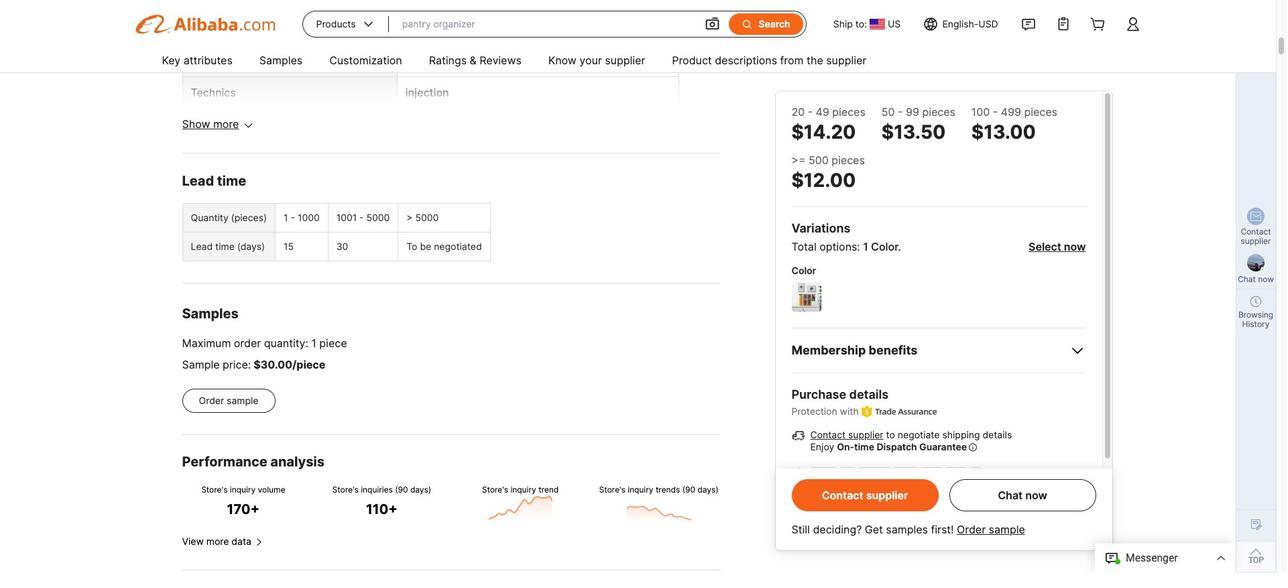 Task type: vqa. For each thing, say whether or not it's contained in the screenshot.
inquiry to the middle
yes



Task type: describe. For each thing, give the bounding box(es) containing it.
>
[[407, 212, 413, 224]]

encrypted
[[837, 488, 883, 499]]

49
[[816, 105, 830, 119]]

1 5000 from the left
[[367, 212, 390, 224]]

quantity (pieces)
[[191, 212, 267, 224]]

search
[[759, 18, 791, 30]]

500
[[809, 154, 829, 167]]

/
[[293, 359, 297, 372]]

order sample link
[[958, 523, 1026, 537]]

select
[[1029, 240, 1062, 254]]

ratings & reviews
[[429, 54, 522, 67]]

customization
[[330, 54, 402, 67]]

pantry organizer text field
[[402, 12, 691, 36]]

us
[[888, 18, 901, 30]]

chat inside button
[[999, 489, 1023, 503]]

place of origin
[[191, 55, 265, 68]]

$14.20
[[792, 121, 856, 144]]

1 vertical spatial contact
[[811, 430, 846, 441]]

days
[[940, 516, 961, 527]]

on-
[[838, 442, 855, 453]]

0 vertical spatial 1
[[284, 212, 288, 224]]

(pieces)
[[231, 212, 267, 224]]

pieces for $13.00
[[1025, 105, 1058, 119]]

know your supplier
[[549, 54, 646, 67]]

show more link
[[182, 117, 239, 132]]

attributes for key attributes
[[184, 54, 233, 67]]

sample
[[182, 359, 220, 372]]

show
[[182, 118, 210, 131]]

customization link
[[330, 48, 402, 75]]

0 horizontal spatial samples
[[182, 306, 239, 322]]

to be negotiated
[[407, 241, 482, 253]]

analysis
[[271, 455, 325, 471]]

performance analysis
[[182, 455, 325, 471]]

maximum order quantity: 1 piece
[[182, 337, 347, 351]]

time for lead time
[[217, 173, 246, 189]]

ship to:
[[834, 18, 868, 30]]

secure
[[905, 488, 935, 499]]

order inside button
[[199, 395, 224, 407]]

1 horizontal spatial now
[[1065, 240, 1087, 254]]

1 horizontal spatial order
[[958, 523, 986, 537]]

supplier inside "link"
[[605, 54, 646, 67]]

be
[[420, 241, 432, 253]]

with
[[840, 406, 859, 417]]

trend
[[539, 485, 559, 495]]

store's for days)
[[333, 485, 359, 495]]

1001
[[337, 212, 357, 224]]

quantity
[[191, 212, 229, 224]]

100
[[972, 105, 991, 119]]

enjoy on-time dispatch guarantee
[[811, 442, 968, 453]]

store's inquiry trend
[[482, 485, 559, 495]]

select now
[[1029, 240, 1087, 254]]

> 5000
[[407, 212, 439, 224]]

attributes for other attributes
[[216, 18, 270, 31]]

$30.00
[[254, 359, 293, 372]]

0 horizontal spatial color
[[792, 265, 817, 276]]

total
[[792, 240, 817, 254]]

english-
[[943, 18, 979, 30]]

china
[[456, 55, 485, 68]]

price:
[[223, 359, 251, 372]]

details up products.
[[1008, 488, 1037, 499]]

descriptions
[[715, 54, 778, 67]]

1 horizontal spatial chat
[[1239, 274, 1257, 284]]

other attributes
[[182, 18, 270, 31]]

store's inquiry volume 170+
[[201, 485, 285, 518]]

know
[[549, 54, 577, 67]]

purchase
[[792, 388, 847, 402]]

sample inside button
[[227, 395, 259, 407]]

1 horizontal spatial chat now
[[1239, 274, 1275, 284]]

1 horizontal spatial samples
[[260, 54, 303, 67]]

payments
[[937, 488, 981, 499]]

show more
[[182, 118, 239, 131]]

99
[[906, 105, 920, 119]]

products 
[[316, 17, 375, 31]]

eligible for refunds within 30 days of receiving products.
[[810, 516, 1060, 527]]

supplier inside button
[[867, 489, 909, 503]]


[[742, 18, 754, 30]]

15
[[284, 241, 294, 253]]

chat now button
[[950, 480, 1097, 512]]

- for $13.00
[[994, 105, 999, 119]]

1 vertical spatial 30
[[925, 516, 937, 527]]

store's inquiry trends (90 days)
[[600, 485, 719, 495]]

0 vertical spatial color
[[872, 240, 899, 254]]

key attributes link
[[162, 48, 233, 75]]

view details
[[810, 516, 1084, 542]]

lead time (days)
[[191, 241, 265, 253]]

0 vertical spatial contact supplier
[[1242, 227, 1272, 246]]

to
[[407, 241, 418, 253]]

technics
[[191, 86, 236, 100]]

negotiated
[[434, 241, 482, 253]]

lead time
[[182, 173, 246, 189]]

2 (90 from the left
[[683, 485, 696, 495]]

get
[[865, 523, 884, 537]]

- for $13.50
[[898, 105, 903, 119]]

- right 1001
[[360, 212, 364, 224]]

total options: 1 color .
[[792, 240, 902, 254]]

injection
[[406, 86, 449, 100]]

details inside view details
[[810, 531, 840, 542]]

50 - 99 pieces $13.50
[[882, 105, 956, 144]]

2 vertical spatial 1
[[312, 337, 317, 351]]

know your supplier link
[[549, 48, 646, 75]]

110+
[[366, 502, 398, 518]]

ship
[[834, 18, 853, 30]]

browsing history
[[1239, 310, 1274, 329]]

$13.50
[[882, 121, 946, 144]]

1 - 1000
[[284, 212, 320, 224]]



Task type: locate. For each thing, give the bounding box(es) containing it.
chat now up products.
[[999, 489, 1048, 503]]

still deciding? get samples first! order sample
[[792, 523, 1026, 537]]

5000 right >
[[416, 212, 439, 224]]

view for view details
[[1063, 516, 1084, 527]]

lead
[[182, 173, 214, 189], [191, 241, 213, 253]]

1 inquiry from the left
[[230, 485, 256, 495]]

30 left the days
[[925, 516, 937, 527]]

0 horizontal spatial chat
[[999, 489, 1023, 503]]

key
[[162, 54, 181, 67]]

view up receiving
[[984, 488, 1005, 499]]

2 horizontal spatial 1
[[864, 240, 869, 254]]

for
[[844, 516, 857, 527]]

- inside 50 - 99 pieces $13.50
[[898, 105, 903, 119]]

2 horizontal spatial view
[[1063, 516, 1084, 527]]

attributes up technics
[[184, 54, 233, 67]]

store's inside store's inquiries (90 days) 110+
[[333, 485, 359, 495]]

pieces for $13.50
[[923, 105, 956, 119]]

0 vertical spatial of
[[222, 55, 232, 68]]

0 vertical spatial 30
[[337, 241, 348, 253]]

1 (90 from the left
[[395, 485, 408, 495]]

1 horizontal spatial inquiry
[[511, 485, 537, 495]]

chat up browsing
[[1239, 274, 1257, 284]]

···
[[974, 470, 980, 479]]

enjoy up the eligible
[[811, 488, 835, 499]]

of right the days
[[963, 516, 972, 527]]

pieces right 500
[[832, 154, 865, 167]]

1 vertical spatial product
[[191, 118, 231, 131]]

contact inside button
[[822, 489, 864, 503]]

1 right quantity: at the left bottom
[[312, 337, 317, 351]]

receiving
[[975, 516, 1015, 527]]

0 horizontal spatial now
[[1026, 489, 1048, 503]]

pieces
[[833, 105, 866, 119], [923, 105, 956, 119], [1025, 105, 1058, 119], [832, 154, 865, 167]]

enjoy left on-
[[811, 442, 835, 453]]

lead up quantity
[[182, 173, 214, 189]]

0 horizontal spatial chat now
[[999, 489, 1048, 503]]

more left data
[[206, 536, 229, 548]]

1 horizontal spatial (90
[[683, 485, 696, 495]]

now right select
[[1065, 240, 1087, 254]]

options:
[[820, 240, 861, 254]]

inquiry for (90
[[628, 485, 654, 495]]

(90 right inquiries
[[395, 485, 408, 495]]

details up with
[[850, 388, 889, 402]]

store's left trend
[[482, 485, 509, 495]]

pieces for $14.20
[[833, 105, 866, 119]]

order sample button
[[182, 389, 275, 414]]

samples
[[887, 523, 929, 537]]

1 horizontal spatial sample
[[989, 523, 1026, 537]]

0 horizontal spatial (90
[[395, 485, 408, 495]]

inquiry left trends
[[628, 485, 654, 495]]

3 store's from the left
[[482, 485, 509, 495]]

1 vertical spatial color
[[792, 265, 817, 276]]

piece for sample price: $30.00 / piece
[[297, 359, 326, 372]]

pieces right 99
[[923, 105, 956, 119]]

origin
[[235, 55, 265, 68]]

$13.00
[[972, 121, 1037, 144]]

product descriptions from the supplier
[[672, 54, 867, 67]]

store's for 170+
[[201, 485, 228, 495]]

chat
[[1239, 274, 1257, 284], [999, 489, 1023, 503]]

purchase details
[[792, 388, 889, 402]]

pieces right 49
[[833, 105, 866, 119]]

- right 50
[[898, 105, 903, 119]]

2 inquiry from the left
[[511, 485, 537, 495]]

days) inside store's inquiries (90 days) 110+
[[411, 485, 432, 495]]

view inside view details
[[1063, 516, 1084, 527]]

2 days) from the left
[[698, 485, 719, 495]]

piece right quantity: at the left bottom
[[320, 337, 347, 351]]

1 vertical spatial lead
[[191, 241, 213, 253]]

1 horizontal spatial days)
[[698, 485, 719, 495]]

store's
[[201, 485, 228, 495], [333, 485, 359, 495], [482, 485, 509, 495], [600, 485, 626, 495]]

chat now inside button
[[999, 489, 1048, 503]]

1 vertical spatial time
[[215, 241, 235, 253]]

0 horizontal spatial of
[[222, 55, 232, 68]]

>= 500 pieces $12.00
[[792, 154, 865, 192]]

0 vertical spatial contact
[[1242, 227, 1272, 237]]

1 vertical spatial of
[[963, 516, 972, 527]]

store's inside store's inquiry volume 170+
[[201, 485, 228, 495]]

1 horizontal spatial 1
[[312, 337, 317, 351]]

sample down chat now button
[[989, 523, 1026, 537]]

product for product
[[191, 118, 231, 131]]

english-usd
[[943, 18, 999, 30]]

sample price: $30.00 / piece
[[182, 359, 326, 372]]

0 vertical spatial now
[[1065, 240, 1087, 254]]

view left data
[[182, 536, 204, 548]]

0 horizontal spatial 1
[[284, 212, 288, 224]]

store's left inquiries
[[333, 485, 359, 495]]

product down 
[[672, 54, 712, 67]]

1 right options:
[[864, 240, 869, 254]]

2 store's from the left
[[333, 485, 359, 495]]

0 vertical spatial product
[[672, 54, 712, 67]]

time for lead time (days)
[[215, 241, 235, 253]]

0 horizontal spatial days)
[[411, 485, 432, 495]]

arrow down image
[[244, 120, 253, 132]]

within
[[896, 516, 923, 527]]

pieces inside 20 - 49 pieces $14.20
[[833, 105, 866, 119]]

inquiry inside store's inquiry volume 170+
[[230, 485, 256, 495]]

product descriptions from the supplier link
[[672, 48, 867, 75]]

2 horizontal spatial inquiry
[[628, 485, 654, 495]]

- for $14.20
[[808, 105, 813, 119]]

enjoy for enjoy encrypted and secure payments view details
[[811, 488, 835, 499]]

2 vertical spatial contact
[[822, 489, 864, 503]]

deciding?
[[813, 523, 862, 537]]

color
[[872, 240, 899, 254], [792, 265, 817, 276]]

order down sample
[[199, 395, 224, 407]]

store's down performance
[[201, 485, 228, 495]]

ratings & reviews link
[[429, 48, 522, 75]]

0 vertical spatial piece
[[320, 337, 347, 351]]

eligible
[[810, 516, 842, 527]]

1 vertical spatial attributes
[[184, 54, 233, 67]]

1 horizontal spatial product
[[672, 54, 712, 67]]

product down technics
[[191, 118, 231, 131]]

(90 inside store's inquiries (90 days) 110+
[[395, 485, 408, 495]]

20 - 49 pieces $14.20
[[792, 105, 866, 144]]

color down total
[[792, 265, 817, 276]]

0 horizontal spatial order
[[199, 395, 224, 407]]

- inside 100 - 499 pieces $13.00
[[994, 105, 999, 119]]

order right first!
[[958, 523, 986, 537]]

-
[[808, 105, 813, 119], [898, 105, 903, 119], [994, 105, 999, 119], [291, 212, 295, 224], [360, 212, 364, 224]]

contact supplier button
[[792, 480, 939, 512]]

0 horizontal spatial sample
[[227, 395, 259, 407]]

1 vertical spatial enjoy
[[811, 488, 835, 499]]

sample
[[227, 395, 259, 407], [989, 523, 1026, 537]]

pieces inside 50 - 99 pieces $13.50
[[923, 105, 956, 119]]

0 vertical spatial sample
[[227, 395, 259, 407]]

quantity:
[[264, 337, 309, 351]]

color right options:
[[872, 240, 899, 254]]

(90 right trends
[[683, 485, 696, 495]]

now inside button
[[1026, 489, 1048, 503]]

time left dispatch
[[855, 442, 875, 453]]

select now link
[[1029, 240, 1087, 254]]

- left 1000
[[291, 212, 295, 224]]

days) right inquiries
[[411, 485, 432, 495]]

shipping
[[943, 430, 981, 441]]

1 horizontal spatial view
[[984, 488, 1005, 499]]

0 horizontal spatial product
[[191, 118, 231, 131]]

more inside show more link
[[213, 118, 239, 131]]

- right 20
[[808, 105, 813, 119]]

membership
[[792, 344, 866, 358]]

1 horizontal spatial 5000
[[416, 212, 439, 224]]

1 vertical spatial now
[[1259, 274, 1275, 284]]

to:
[[856, 18, 868, 30]]

1 horizontal spatial color
[[872, 240, 899, 254]]

1 vertical spatial sample
[[989, 523, 1026, 537]]

prompt image
[[970, 442, 978, 454]]

0 vertical spatial enjoy
[[811, 442, 835, 453]]

usd
[[979, 18, 999, 30]]

of right place
[[222, 55, 232, 68]]

time up quantity (pieces)
[[217, 173, 246, 189]]

details right "shipping"
[[983, 430, 1013, 441]]

&
[[470, 54, 477, 67]]

lead for lead time
[[182, 173, 214, 189]]

2 vertical spatial now
[[1026, 489, 1048, 503]]

now up browsing
[[1259, 274, 1275, 284]]

0 vertical spatial samples
[[260, 54, 303, 67]]

0 horizontal spatial contact supplier
[[822, 489, 909, 503]]

from
[[781, 54, 804, 67]]

1 vertical spatial view
[[1063, 516, 1084, 527]]

1 enjoy from the top
[[811, 442, 835, 453]]

more for view
[[206, 536, 229, 548]]

1 vertical spatial samples
[[182, 306, 239, 322]]

chat now up browsing
[[1239, 274, 1275, 284]]

- right "100"
[[994, 105, 999, 119]]

the
[[807, 54, 824, 67]]

5000
[[367, 212, 390, 224], [416, 212, 439, 224]]

products.
[[1018, 516, 1060, 527]]

lead down quantity
[[191, 241, 213, 253]]

lead for lead time (days)
[[191, 241, 213, 253]]

inquiry for 170+
[[230, 485, 256, 495]]

30
[[337, 241, 348, 253], [925, 516, 937, 527]]

4 store's from the left
[[600, 485, 626, 495]]

more left "arrow down" icon
[[213, 118, 239, 131]]

 search
[[742, 18, 791, 30]]

1 vertical spatial 1
[[864, 240, 869, 254]]

0 vertical spatial chat now
[[1239, 274, 1275, 284]]

20
[[792, 105, 805, 119]]

pieces inside >= 500 pieces $12.00
[[832, 154, 865, 167]]

time left (days)
[[215, 241, 235, 253]]

store's left trends
[[600, 485, 626, 495]]

2 5000 from the left
[[416, 212, 439, 224]]

attributes up origin
[[216, 18, 270, 31]]

0 vertical spatial attributes
[[216, 18, 270, 31]]

1 vertical spatial more
[[206, 536, 229, 548]]

pieces right 499
[[1025, 105, 1058, 119]]

sample down price:
[[227, 395, 259, 407]]

0 vertical spatial chat
[[1239, 274, 1257, 284]]

now up products.
[[1026, 489, 1048, 503]]

piece for maximum order quantity: 1 piece
[[320, 337, 347, 351]]

499
[[1002, 105, 1022, 119]]

zhejiang, china
[[406, 55, 485, 68]]

chat up receiving
[[999, 489, 1023, 503]]

view right products.
[[1063, 516, 1084, 527]]

1 vertical spatial chat now
[[999, 489, 1048, 503]]

1 store's from the left
[[201, 485, 228, 495]]

first!
[[932, 523, 954, 537]]

contact supplier inside button
[[822, 489, 909, 503]]

1 horizontal spatial of
[[963, 516, 972, 527]]

piece
[[320, 337, 347, 351], [297, 359, 326, 372]]

enjoy encrypted and secure payments view details
[[811, 488, 1037, 499]]

trends
[[656, 485, 681, 495]]

of
[[222, 55, 232, 68], [963, 516, 972, 527]]

2 vertical spatial view
[[182, 536, 204, 548]]

piece down quantity: at the left bottom
[[297, 359, 326, 372]]

membership benefits
[[792, 344, 918, 358]]

1
[[284, 212, 288, 224], [864, 240, 869, 254], [312, 337, 317, 351]]

more for show
[[213, 118, 239, 131]]

0 vertical spatial time
[[217, 173, 246, 189]]

0 horizontal spatial 5000
[[367, 212, 390, 224]]

pieces inside 100 - 499 pieces $13.00
[[1025, 105, 1058, 119]]

store's for (90
[[600, 485, 626, 495]]

5000 right 1001
[[367, 212, 390, 224]]

benefits
[[869, 344, 918, 358]]

view
[[984, 488, 1005, 499], [1063, 516, 1084, 527], [182, 536, 204, 548]]

product for product descriptions from the supplier
[[672, 54, 712, 67]]

(days)
[[237, 241, 265, 253]]

0 horizontal spatial view
[[182, 536, 204, 548]]

0 horizontal spatial 30
[[337, 241, 348, 253]]

days) right trends
[[698, 485, 719, 495]]

samples up maximum
[[182, 306, 239, 322]]

0 vertical spatial more
[[213, 118, 239, 131]]

store's inquiries (90 days) 110+
[[333, 485, 432, 518]]

2 vertical spatial time
[[855, 442, 875, 453]]

more
[[213, 118, 239, 131], [206, 536, 229, 548]]

1 horizontal spatial contact supplier
[[1242, 227, 1272, 246]]

2 horizontal spatial now
[[1259, 274, 1275, 284]]

0 vertical spatial lead
[[182, 173, 214, 189]]

1 vertical spatial chat
[[999, 489, 1023, 503]]

1 vertical spatial order
[[958, 523, 986, 537]]

0 vertical spatial order
[[199, 395, 224, 407]]

0 horizontal spatial inquiry
[[230, 485, 256, 495]]

contact supplier to negotiate shipping details
[[811, 430, 1013, 441]]

- inside 20 - 49 pieces $14.20
[[808, 105, 813, 119]]

1 vertical spatial piece
[[297, 359, 326, 372]]

samples link
[[260, 48, 303, 75]]

details down the eligible
[[810, 531, 840, 542]]

reviews
[[480, 54, 522, 67]]

inquiries
[[361, 485, 393, 495]]

enjoy for enjoy on-time dispatch guarantee
[[811, 442, 835, 453]]

1 left 1000
[[284, 212, 288, 224]]

to
[[887, 430, 896, 441]]

1 vertical spatial contact supplier
[[822, 489, 909, 503]]

inquiry up 170+
[[230, 485, 256, 495]]

1 horizontal spatial 30
[[925, 516, 937, 527]]

chat now
[[1239, 274, 1275, 284], [999, 489, 1048, 503]]

30 down 1001
[[337, 241, 348, 253]]

samples down other attributes
[[260, 54, 303, 67]]

view for view more data
[[182, 536, 204, 548]]

place
[[191, 55, 219, 68]]

1000
[[298, 212, 320, 224]]

2 enjoy from the top
[[811, 488, 835, 499]]

browsing
[[1239, 310, 1274, 320]]

days)
[[411, 485, 432, 495], [698, 485, 719, 495]]

0 vertical spatial view
[[984, 488, 1005, 499]]

inquiry left trend
[[511, 485, 537, 495]]

1 days) from the left
[[411, 485, 432, 495]]

3 inquiry from the left
[[628, 485, 654, 495]]



